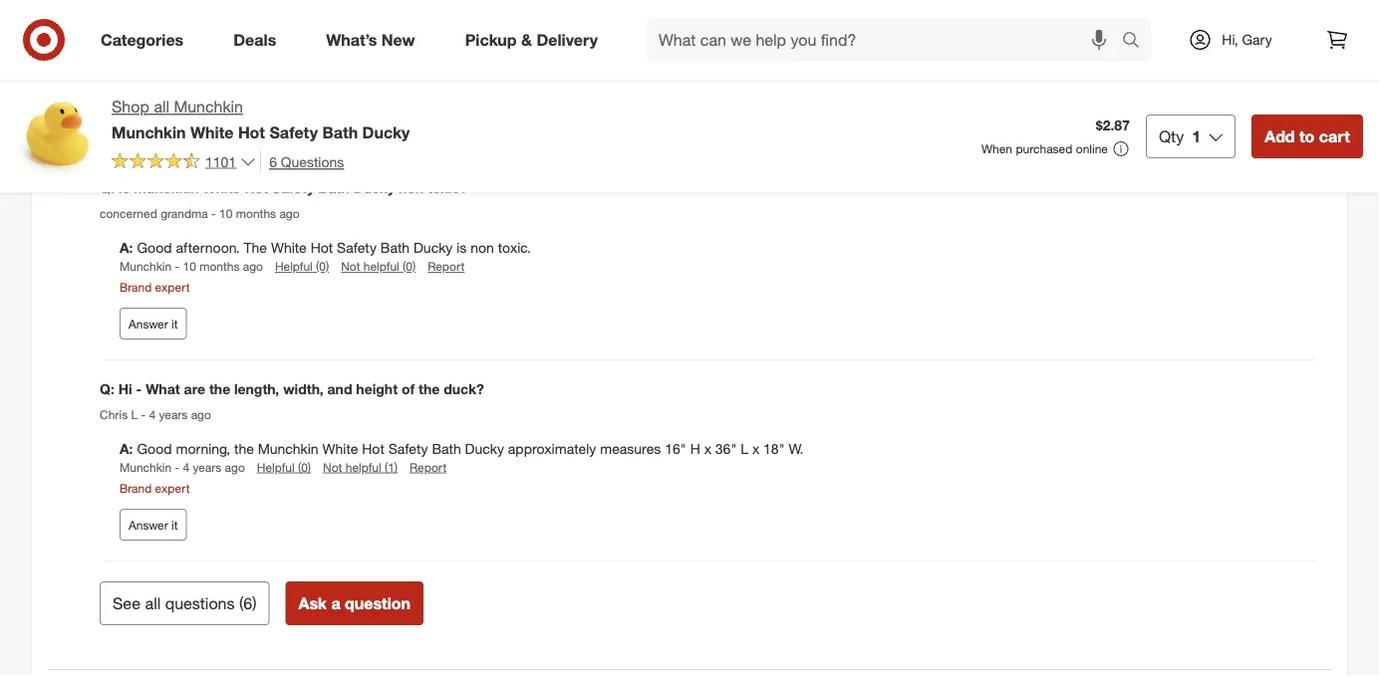 Task type: locate. For each thing, give the bounding box(es) containing it.
0 vertical spatial q:
[[100, 180, 114, 197]]

1 a: from the top
[[120, 18, 137, 35]]

years down morning,
[[193, 460, 222, 475]]

q: inside q: is munchkin white hot safety bath ducky non toxic? concerned grandma - 10 months ago
[[100, 180, 114, 197]]

helpful for hot
[[346, 460, 381, 475]]

white
[[577, 18, 612, 35], [190, 122, 234, 142], [203, 180, 241, 197], [271, 239, 307, 256], [323, 440, 358, 458]]

l inside q: hi - what are the length, width, and height of the duck? chris l - 4 years ago
[[131, 407, 138, 422]]

1 vertical spatial report button
[[410, 459, 447, 476]]

report button down is
[[428, 258, 465, 275]]

categories
[[101, 30, 184, 49]]

0 horizontal spatial years
[[159, 407, 188, 422]]

0 vertical spatial not
[[341, 259, 360, 274]]

good up 800.344.2229
[[137, 18, 172, 35]]

hot right delivery on the top of page
[[616, 18, 639, 35]]

1 vertical spatial answer it button
[[120, 308, 187, 340]]

years down what
[[159, 407, 188, 422]]

0 horizontal spatial 10
[[183, 259, 196, 274]]

2 vertical spatial expert
[[155, 481, 190, 496]]

the
[[244, 239, 267, 256]]

2 vertical spatial it
[[172, 518, 178, 533]]

ducky left toxic?
[[353, 180, 395, 197]]

expert down munchkin - 10 months ago
[[155, 280, 190, 295]]

toxic.
[[498, 239, 531, 256]]

1 horizontal spatial 10
[[219, 206, 233, 221]]

0 vertical spatial expert
[[155, 79, 190, 94]]

ducky down what's new link
[[363, 122, 410, 142]]

- right grandma
[[211, 206, 216, 221]]

l
[[131, 407, 138, 422], [741, 440, 749, 458]]

1 vertical spatial helpful
[[346, 460, 381, 475]]

0 vertical spatial answer it
[[129, 115, 178, 130]]

report right (1)
[[410, 460, 447, 475]]

out
[[888, 18, 908, 35]]

expert for good afternoon. the white hot safety bath ducky is non toxic.
[[155, 280, 190, 295]]

q: inside q: hi - what are the length, width, and height of the duck? chris l - 4 years ago
[[100, 381, 114, 398]]

2 x from the left
[[753, 440, 760, 458]]

6 right questions
[[244, 594, 252, 614]]

1 vertical spatial to
[[1300, 126, 1315, 146]]

helpful  (0) down q: hi - what are the length, width, and height of the duck? chris l - 4 years ago
[[257, 460, 311, 475]]

answer it up "1101" link
[[129, 115, 178, 130]]

10
[[219, 206, 233, 221], [183, 259, 196, 274]]

ducky inside shop all munchkin munchkin white hot safety bath ducky
[[363, 122, 410, 142]]

a: for a: good morning, the munchkin white hot safety bath ducky approximately measures 16" h x 36" l x 18" w.
[[120, 440, 133, 458]]

expert for good afternoon, jan. for all material inquiries regarding the munchkin white hot safety bath ducky, please kindly reach out to our customer satisfaction team directly. phone: 800.344.2229 text: 805.344.2229 email: cserv@munchkin.com.
[[155, 79, 190, 94]]

hot up 6 questions link
[[238, 122, 265, 142]]

0 horizontal spatial non
[[399, 180, 424, 197]]

answer up "1101" link
[[129, 115, 168, 130]]

0 vertical spatial answer
[[129, 115, 168, 130]]

l right chris
[[131, 407, 138, 422]]

white up 1101
[[190, 122, 234, 142]]

years
[[159, 407, 188, 422], [193, 460, 222, 475]]

0 vertical spatial a:
[[120, 18, 137, 35]]

it down munchkin - 4 years ago
[[172, 518, 178, 533]]

a: down concerned
[[120, 239, 133, 256]]

4 inside q: hi - what are the length, width, and height of the duck? chris l - 4 years ago
[[149, 407, 156, 422]]

0 vertical spatial brand expert
[[120, 79, 190, 94]]

1 vertical spatial brand
[[120, 280, 152, 295]]

1 vertical spatial years
[[193, 460, 222, 475]]

0 vertical spatial all
[[297, 18, 311, 35]]

1 horizontal spatial non
[[471, 239, 494, 256]]

2 answer it button from the top
[[120, 308, 187, 340]]

x left 18"
[[753, 440, 760, 458]]

2 brand expert from the top
[[120, 280, 190, 295]]

helpful for munchkin
[[257, 460, 295, 475]]

report button right (1)
[[410, 459, 447, 476]]

0 vertical spatial it
[[172, 115, 178, 130]]

good afternoon, jan. for all material inquiries regarding the munchkin white hot safety bath ducky, please kindly reach out to our customer satisfaction team directly. phone: 800.344.2229 text: 805.344.2229 email: cserv@munchkin.com.
[[120, 18, 1228, 55]]

1 vertical spatial answer it
[[129, 317, 178, 332]]

helpful  (0) down a: good afternoon. the white hot safety bath ducky is non toxic. at the top of the page
[[275, 259, 329, 274]]

brand expert
[[120, 79, 190, 94], [120, 280, 190, 295], [120, 481, 190, 496]]

a: down chris
[[120, 440, 133, 458]]

helpful  (0)
[[275, 259, 329, 274], [257, 460, 311, 475]]

1 vertical spatial helpful
[[257, 460, 295, 475]]

safety up 6 questions link
[[270, 122, 318, 142]]

3 answer from the top
[[129, 518, 168, 533]]

2 q: from the top
[[100, 381, 114, 398]]

helpful  (0) button down a: good afternoon. the white hot safety bath ducky is non toxic. at the top of the page
[[275, 258, 329, 275]]

phone:
[[1184, 18, 1228, 35]]

2 answer from the top
[[129, 317, 168, 332]]

helpful  (0) button for munchkin
[[257, 459, 311, 476]]

width,
[[283, 381, 324, 398]]

answer up what
[[129, 317, 168, 332]]

a
[[331, 594, 341, 614]]

to inside "good afternoon, jan. for all material inquiries regarding the munchkin white hot safety bath ducky, please kindly reach out to our customer satisfaction team directly. phone: 800.344.2229 text: 805.344.2229 email: cserv@munchkin.com."
[[912, 18, 925, 35]]

0 vertical spatial good
[[137, 18, 172, 35]]

4 down morning,
[[183, 460, 190, 475]]

brand expert down munchkin - 4 years ago
[[120, 481, 190, 496]]

hot down 6 questions link
[[245, 180, 268, 197]]

0 vertical spatial brand
[[120, 79, 152, 94]]

non left toxic?
[[399, 180, 424, 197]]

2 expert from the top
[[155, 280, 190, 295]]

1 vertical spatial q:
[[100, 381, 114, 398]]

answer for munchkin
[[129, 317, 168, 332]]

0 vertical spatial helpful
[[364, 259, 400, 274]]

0 vertical spatial 6
[[269, 153, 277, 170]]

ago down the
[[243, 259, 263, 274]]

purchased
[[1016, 141, 1073, 156]]

bath inside shop all munchkin munchkin white hot safety bath ducky
[[323, 122, 358, 142]]

not left (1)
[[323, 460, 342, 475]]

all inside "good afternoon, jan. for all material inquiries regarding the munchkin white hot safety bath ducky, please kindly reach out to our customer satisfaction team directly. phone: 800.344.2229 text: 805.344.2229 email: cserv@munchkin.com."
[[297, 18, 311, 35]]

months up the
[[236, 206, 276, 221]]

2 vertical spatial brand expert
[[120, 481, 190, 496]]

gary
[[1243, 31, 1273, 48]]

0 horizontal spatial 6
[[244, 594, 252, 614]]

is
[[457, 239, 467, 256]]

the right of
[[419, 381, 440, 398]]

safety
[[642, 18, 682, 35], [270, 122, 318, 142], [272, 180, 315, 197], [337, 239, 377, 256], [389, 440, 428, 458]]

1 q: from the top
[[100, 180, 114, 197]]

answer it button up "1101" link
[[120, 107, 187, 139]]

0 vertical spatial helpful
[[275, 259, 313, 274]]

not
[[341, 259, 360, 274], [323, 460, 342, 475]]

6 questions
[[269, 153, 344, 170]]

0 vertical spatial answer it button
[[120, 107, 187, 139]]

(0) for width,
[[298, 460, 311, 475]]

1 horizontal spatial x
[[753, 440, 760, 458]]

1 vertical spatial all
[[154, 97, 170, 117]]

expert down 800.344.2229
[[155, 79, 190, 94]]

not down a: good afternoon. the white hot safety bath ducky is non toxic. at the top of the page
[[341, 259, 360, 274]]

1 vertical spatial brand expert
[[120, 280, 190, 295]]

report button
[[428, 258, 465, 275], [410, 459, 447, 476]]

(0) inside button
[[403, 259, 416, 274]]

answer it for munchkin
[[129, 317, 178, 332]]

length,
[[234, 381, 279, 398]]

inquiries
[[368, 18, 421, 35]]

bath
[[686, 18, 715, 35], [323, 122, 358, 142], [318, 180, 349, 197], [381, 239, 410, 256], [432, 440, 461, 458]]

1 expert from the top
[[155, 79, 190, 94]]

1 horizontal spatial years
[[193, 460, 222, 475]]

helpful for white
[[275, 259, 313, 274]]

0 vertical spatial to
[[912, 18, 925, 35]]

2 it from the top
[[172, 317, 178, 332]]

0 vertical spatial 10
[[219, 206, 233, 221]]

0 vertical spatial months
[[236, 206, 276, 221]]

1 vertical spatial helpful  (0) button
[[257, 459, 311, 476]]

question
[[345, 594, 411, 614]]

1
[[1193, 126, 1202, 146]]

$2.87
[[1097, 117, 1131, 134]]

bath inside "good afternoon, jan. for all material inquiries regarding the munchkin white hot safety bath ducky, please kindly reach out to our customer satisfaction team directly. phone: 800.344.2229 text: 805.344.2229 email: cserv@munchkin.com."
[[686, 18, 715, 35]]

3 a: from the top
[[120, 440, 133, 458]]

all inside shop all munchkin munchkin white hot safety bath ducky
[[154, 97, 170, 117]]

l right 36"
[[741, 440, 749, 458]]

helpful
[[275, 259, 313, 274], [257, 460, 295, 475]]

10 inside q: is munchkin white hot safety bath ducky non toxic? concerned grandma - 10 months ago
[[219, 206, 233, 221]]

10 down 'afternoon.'
[[183, 259, 196, 274]]

1 horizontal spatial to
[[1300, 126, 1315, 146]]

1 horizontal spatial (0)
[[316, 259, 329, 274]]

report button for bath
[[410, 459, 447, 476]]

helpful  (0) for white
[[275, 259, 329, 274]]

answer it down munchkin - 4 years ago
[[129, 518, 178, 533]]

helpful left (1)
[[346, 460, 381, 475]]

helpful  (0) button down q: hi - what are the length, width, and height of the duck? chris l - 4 years ago
[[257, 459, 311, 476]]

1 vertical spatial 10
[[183, 259, 196, 274]]

0 vertical spatial helpful  (0) button
[[275, 258, 329, 275]]

1 vertical spatial 6
[[244, 594, 252, 614]]

0 vertical spatial years
[[159, 407, 188, 422]]

brand expert down munchkin - 10 months ago
[[120, 280, 190, 295]]

1 vertical spatial helpful  (0)
[[257, 460, 311, 475]]

reach
[[849, 18, 884, 35]]

safety down 6 questions link
[[272, 180, 315, 197]]

all right shop
[[154, 97, 170, 117]]

non right is
[[471, 239, 494, 256]]

bath down questions
[[318, 180, 349, 197]]

4 down what
[[149, 407, 156, 422]]

x
[[705, 440, 712, 458], [753, 440, 760, 458]]

x right h
[[705, 440, 712, 458]]

safety left the ducky,
[[642, 18, 682, 35]]

munchkin inside "good afternoon, jan. for all material inquiries regarding the munchkin white hot safety bath ducky, please kindly reach out to our customer satisfaction team directly. phone: 800.344.2229 text: 805.344.2229 email: cserv@munchkin.com."
[[512, 18, 573, 35]]

afternoon.
[[176, 239, 240, 256]]

1 vertical spatial a:
[[120, 239, 133, 256]]

0 horizontal spatial l
[[131, 407, 138, 422]]

1 vertical spatial non
[[471, 239, 494, 256]]

brand for good afternoon, jan. for all material inquiries regarding the munchkin white hot safety bath ducky, please kindly reach out to our customer satisfaction team directly. phone: 800.344.2229 text: 805.344.2229 email: cserv@munchkin.com.
[[120, 79, 152, 94]]

answer for -
[[129, 518, 168, 533]]

3 brand from the top
[[120, 481, 152, 496]]

the right are
[[209, 381, 231, 398]]

ago up a: good afternoon. the white hot safety bath ducky is non toxic. at the top of the page
[[280, 206, 300, 221]]

1 vertical spatial 4
[[183, 460, 190, 475]]

pickup
[[465, 30, 517, 49]]

a: up 800.344.2229
[[120, 18, 137, 35]]

ago down are
[[191, 407, 211, 422]]

2 vertical spatial answer
[[129, 518, 168, 533]]

1 vertical spatial it
[[172, 317, 178, 332]]

q: left hi
[[100, 381, 114, 398]]

grandma
[[161, 206, 208, 221]]

to
[[912, 18, 925, 35], [1300, 126, 1315, 146]]

6 left questions
[[269, 153, 277, 170]]

1 answer from the top
[[129, 115, 168, 130]]

brand expert up shop
[[120, 79, 190, 94]]

all right for
[[297, 18, 311, 35]]

1 vertical spatial expert
[[155, 280, 190, 295]]

3 brand expert from the top
[[120, 481, 190, 496]]

answer it button down munchkin - 4 years ago
[[120, 509, 187, 541]]

to right "add"
[[1300, 126, 1315, 146]]

months
[[236, 206, 276, 221], [200, 259, 240, 274]]

ducky,
[[719, 18, 760, 35]]

helpful down a: good afternoon. the white hot safety bath ducky is non toxic. at the top of the page
[[275, 259, 313, 274]]

morning,
[[176, 440, 230, 458]]

white right &
[[577, 18, 612, 35]]

1 brand expert from the top
[[120, 79, 190, 94]]

1 vertical spatial good
[[137, 239, 172, 256]]

3 answer it button from the top
[[120, 509, 187, 541]]

1 vertical spatial months
[[200, 259, 240, 274]]

good up munchkin - 4 years ago
[[137, 440, 172, 458]]

ducky
[[363, 122, 410, 142], [353, 180, 395, 197], [414, 239, 453, 256], [465, 440, 504, 458]]

2 answer it from the top
[[129, 317, 178, 332]]

0 horizontal spatial (0)
[[298, 460, 311, 475]]

good for -
[[137, 440, 172, 458]]

q: is munchkin white hot safety bath ducky non toxic? concerned grandma - 10 months ago
[[100, 180, 468, 221]]

all for munchkin
[[154, 97, 170, 117]]

0 vertical spatial report
[[428, 259, 465, 274]]

all right see
[[145, 594, 161, 614]]

1 horizontal spatial 6
[[269, 153, 277, 170]]

2 vertical spatial brand
[[120, 481, 152, 496]]

(0) for ducky
[[316, 259, 329, 274]]

1 good from the top
[[137, 18, 172, 35]]

and
[[327, 381, 352, 398]]

brand expert for good afternoon, jan. for all material inquiries regarding the munchkin white hot safety bath ducky, please kindly reach out to our customer satisfaction team directly. phone: 800.344.2229 text: 805.344.2229 email: cserv@munchkin.com.
[[120, 79, 190, 94]]

)
[[252, 594, 257, 614]]

1 horizontal spatial 4
[[183, 460, 190, 475]]

helpful
[[364, 259, 400, 274], [346, 460, 381, 475]]

0 vertical spatial l
[[131, 407, 138, 422]]

0 vertical spatial non
[[399, 180, 424, 197]]

2 horizontal spatial (0)
[[403, 259, 416, 274]]

bath down duck?
[[432, 440, 461, 458]]

1 x from the left
[[705, 440, 712, 458]]

good up munchkin - 10 months ago
[[137, 239, 172, 256]]

1 vertical spatial report
[[410, 460, 447, 475]]

helpful down a: good afternoon. the white hot safety bath ducky is non toxic. at the top of the page
[[364, 259, 400, 274]]

1 brand from the top
[[120, 79, 152, 94]]

2 vertical spatial answer it
[[129, 518, 178, 533]]

answer it button up what
[[120, 308, 187, 340]]

q: hi - what are the length, width, and height of the duck? chris l - 4 years ago
[[100, 381, 484, 422]]

the left &
[[488, 18, 508, 35]]

2 a: from the top
[[120, 239, 133, 256]]

what's new
[[326, 30, 415, 49]]

please
[[764, 18, 805, 35]]

what's
[[326, 30, 377, 49]]

10 up 'afternoon.'
[[219, 206, 233, 221]]

3 good from the top
[[137, 440, 172, 458]]

answer it up what
[[129, 317, 178, 332]]

jan.
[[244, 18, 269, 35]]

expert down munchkin - 4 years ago
[[155, 481, 190, 496]]

0 vertical spatial 4
[[149, 407, 156, 422]]

it down munchkin - 10 months ago
[[172, 317, 178, 332]]

2 vertical spatial a:
[[120, 440, 133, 458]]

munchkin
[[512, 18, 573, 35], [174, 97, 243, 117], [112, 122, 186, 142], [134, 180, 199, 197], [120, 259, 172, 274], [258, 440, 319, 458], [120, 460, 172, 475]]

q: left 'is'
[[100, 180, 114, 197]]

what
[[146, 381, 180, 398]]

new
[[382, 30, 415, 49]]

months down 'afternoon.'
[[200, 259, 240, 274]]

brand
[[120, 79, 152, 94], [120, 280, 152, 295], [120, 481, 152, 496]]

3 answer it from the top
[[129, 518, 178, 533]]

safety inside shop all munchkin munchkin white hot safety bath ducky
[[270, 122, 318, 142]]

4
[[149, 407, 156, 422], [183, 460, 190, 475]]

brand expert for good afternoon. the white hot safety bath ducky is non toxic.
[[120, 280, 190, 295]]

1 vertical spatial l
[[741, 440, 749, 458]]

hot inside q: is munchkin white hot safety bath ducky non toxic? concerned grandma - 10 months ago
[[245, 180, 268, 197]]

2 good from the top
[[137, 239, 172, 256]]

helpful  (0) button
[[275, 258, 329, 275], [257, 459, 311, 476]]

brand up shop
[[120, 79, 152, 94]]

answer down munchkin - 4 years ago
[[129, 518, 168, 533]]

2 vertical spatial answer it button
[[120, 509, 187, 541]]

report button for ducky
[[428, 258, 465, 275]]

(0)
[[316, 259, 329, 274], [403, 259, 416, 274], [298, 460, 311, 475]]

ducky inside q: is munchkin white hot safety bath ducky non toxic? concerned grandma - 10 months ago
[[353, 180, 395, 197]]

1 vertical spatial not
[[323, 460, 342, 475]]

answer it for -
[[129, 518, 178, 533]]

2 brand from the top
[[120, 280, 152, 295]]

2 vertical spatial good
[[137, 440, 172, 458]]

1101
[[205, 153, 236, 170]]

3 it from the top
[[172, 518, 178, 533]]

safety up not helpful  (0)
[[337, 239, 377, 256]]

0 horizontal spatial x
[[705, 440, 712, 458]]

2 vertical spatial all
[[145, 594, 161, 614]]

brand down munchkin - 10 months ago
[[120, 280, 152, 295]]

non inside q: is munchkin white hot safety bath ducky non toxic? concerned grandma - 10 months ago
[[399, 180, 424, 197]]

see
[[113, 594, 141, 614]]

report down is
[[428, 259, 465, 274]]

it up "1101" link
[[172, 115, 178, 130]]

0 vertical spatial report button
[[428, 258, 465, 275]]

0 horizontal spatial to
[[912, 18, 925, 35]]

ago inside q: hi - what are the length, width, and height of the duck? chris l - 4 years ago
[[191, 407, 211, 422]]

report for ducky
[[428, 259, 465, 274]]

to right 'out'
[[912, 18, 925, 35]]

0 horizontal spatial 4
[[149, 407, 156, 422]]

white down 1101
[[203, 180, 241, 197]]

3 expert from the top
[[155, 481, 190, 496]]

when purchased online
[[982, 141, 1109, 156]]

months inside q: is munchkin white hot safety bath ducky non toxic? concerned grandma - 10 months ago
[[236, 206, 276, 221]]

bath up not helpful  (0)
[[381, 239, 410, 256]]

to inside button
[[1300, 126, 1315, 146]]

expert for good morning, the munchkin white hot safety bath ducky approximately measures 16" h x 36" l x 18" w.
[[155, 481, 190, 496]]

a:
[[120, 18, 137, 35], [120, 239, 133, 256], [120, 440, 133, 458]]

see all questions ( 6 )
[[113, 594, 257, 614]]

ask
[[299, 594, 327, 614]]

helpful down q: hi - what are the length, width, and height of the duck? chris l - 4 years ago
[[257, 460, 295, 475]]

0 vertical spatial helpful  (0)
[[275, 259, 329, 274]]

brand down munchkin - 4 years ago
[[120, 481, 152, 496]]

bath up questions
[[323, 122, 358, 142]]

safety up (1)
[[389, 440, 428, 458]]

1 vertical spatial answer
[[129, 317, 168, 332]]

deals link
[[217, 18, 301, 62]]

shop
[[112, 97, 149, 117]]

questions
[[281, 153, 344, 170]]

1101 link
[[112, 150, 256, 175]]

bath left the ducky,
[[686, 18, 715, 35]]



Task type: vqa. For each thing, say whether or not it's contained in the screenshot.
second the Q:
yes



Task type: describe. For each thing, give the bounding box(es) containing it.
height
[[356, 381, 398, 398]]

for
[[273, 18, 293, 35]]

of
[[402, 381, 415, 398]]

1 horizontal spatial l
[[741, 440, 749, 458]]

not helpful  (0) button
[[341, 258, 416, 275]]

toxic?
[[428, 180, 468, 197]]

is
[[118, 180, 130, 197]]

bath inside q: is munchkin white hot safety bath ducky non toxic? concerned grandma - 10 months ago
[[318, 180, 349, 197]]

What can we help you find? suggestions appear below search field
[[647, 18, 1128, 62]]

duck?
[[444, 381, 484, 398]]

800.344.2229
[[120, 38, 205, 55]]

a: good morning, the munchkin white hot safety bath ducky approximately measures 16" h x 36" l x 18" w.
[[120, 440, 804, 458]]

white inside shop all munchkin munchkin white hot safety bath ducky
[[190, 122, 234, 142]]

h
[[691, 440, 701, 458]]

- right chris
[[141, 407, 146, 422]]

measures
[[600, 440, 661, 458]]

search button
[[1114, 18, 1162, 66]]

brand expert for good morning, the munchkin white hot safety bath ducky approximately measures 16" h x 36" l x 18" w.
[[120, 481, 190, 496]]

are
[[184, 381, 205, 398]]

qty 1
[[1159, 126, 1202, 146]]

6 questions link
[[260, 150, 344, 173]]

email:
[[331, 38, 369, 55]]

add to cart button
[[1252, 115, 1364, 158]]

white inside "good afternoon, jan. for all material inquiries regarding the munchkin white hot safety bath ducky, please kindly reach out to our customer satisfaction team directly. phone: 800.344.2229 text: 805.344.2229 email: cserv@munchkin.com."
[[577, 18, 612, 35]]

qty
[[1159, 126, 1185, 146]]

18"
[[764, 440, 785, 458]]

not for hot
[[341, 259, 360, 274]]

the inside "good afternoon, jan. for all material inquiries regarding the munchkin white hot safety bath ducky, please kindly reach out to our customer satisfaction team directly. phone: 800.344.2229 text: 805.344.2229 email: cserv@munchkin.com."
[[488, 18, 508, 35]]

not helpful  (1)
[[323, 460, 398, 475]]

805.344.2229
[[242, 38, 327, 55]]

material
[[314, 18, 365, 35]]

categories link
[[84, 18, 209, 62]]

delivery
[[537, 30, 598, 49]]

white right the
[[271, 239, 307, 256]]

1 it from the top
[[172, 115, 178, 130]]

&
[[521, 30, 532, 49]]

hot up not helpful  (1)
[[362, 440, 385, 458]]

add
[[1265, 126, 1296, 146]]

years inside q: hi - what are the length, width, and height of the duck? chris l - 4 years ago
[[159, 407, 188, 422]]

safety inside "good afternoon, jan. for all material inquiries regarding the munchkin white hot safety bath ducky, please kindly reach out to our customer satisfaction team directly. phone: 800.344.2229 text: 805.344.2229 email: cserv@munchkin.com."
[[642, 18, 682, 35]]

directly.
[[1133, 18, 1180, 35]]

- inside q: is munchkin white hot safety bath ducky non toxic? concerned grandma - 10 months ago
[[211, 206, 216, 221]]

hot inside shop all munchkin munchkin white hot safety bath ducky
[[238, 122, 265, 142]]

hot down q: is munchkin white hot safety bath ducky non toxic? concerned grandma - 10 months ago
[[311, 239, 333, 256]]

approximately
[[508, 440, 597, 458]]

q: for q: is munchkin white hot safety bath ducky non toxic?
[[100, 180, 114, 197]]

chris
[[100, 407, 128, 422]]

brand for good afternoon. the white hot safety bath ducky is non toxic.
[[120, 280, 152, 295]]

hi,
[[1223, 31, 1239, 48]]

1 answer it button from the top
[[120, 107, 187, 139]]

munchkin inside q: is munchkin white hot safety bath ducky non toxic? concerned grandma - 10 months ago
[[134, 180, 199, 197]]

it for what
[[172, 518, 178, 533]]

image of munchkin white hot safety bath ducky image
[[16, 96, 96, 175]]

answer it button for munchkin
[[120, 308, 187, 340]]

brand for good morning, the munchkin white hot safety bath ducky approximately measures 16" h x 36" l x 18" w.
[[120, 481, 152, 496]]

(
[[239, 594, 244, 614]]

report for bath
[[410, 460, 447, 475]]

not for white
[[323, 460, 342, 475]]

regarding
[[425, 18, 484, 35]]

search
[[1114, 32, 1162, 51]]

a: good afternoon. the white hot safety bath ducky is non toxic.
[[120, 239, 531, 256]]

good inside "good afternoon, jan. for all material inquiries regarding the munchkin white hot safety bath ducky, please kindly reach out to our customer satisfaction team directly. phone: 800.344.2229 text: 805.344.2229 email: cserv@munchkin.com."
[[137, 18, 172, 35]]

what's new link
[[309, 18, 440, 62]]

helpful  (0) button for white
[[275, 258, 329, 275]]

white inside q: is munchkin white hot safety bath ducky non toxic? concerned grandma - 10 months ago
[[203, 180, 241, 197]]

afternoon,
[[176, 18, 240, 35]]

- down morning,
[[175, 460, 180, 475]]

hot inside "good afternoon, jan. for all material inquiries regarding the munchkin white hot safety bath ducky, please kindly reach out to our customer satisfaction team directly. phone: 800.344.2229 text: 805.344.2229 email: cserv@munchkin.com."
[[616, 18, 639, 35]]

helpful for safety
[[364, 259, 400, 274]]

ask a question button
[[286, 582, 424, 626]]

q: for q: hi - what are the length, width, and height of the duck?
[[100, 381, 114, 398]]

answer it button for -
[[120, 509, 187, 541]]

helpful  (0) for munchkin
[[257, 460, 311, 475]]

our
[[928, 18, 949, 35]]

ago inside q: is munchkin white hot safety bath ducky non toxic? concerned grandma - 10 months ago
[[280, 206, 300, 221]]

all for questions
[[145, 594, 161, 614]]

white up not helpful  (1)
[[323, 440, 358, 458]]

team
[[1095, 18, 1129, 35]]

w.
[[789, 440, 804, 458]]

when
[[982, 141, 1013, 156]]

pickup & delivery link
[[448, 18, 623, 62]]

pickup & delivery
[[465, 30, 598, 49]]

the right morning,
[[234, 440, 254, 458]]

add to cart
[[1265, 126, 1351, 146]]

ducky down duck?
[[465, 440, 504, 458]]

a: for a: good afternoon. the white hot safety bath ducky is non toxic.
[[120, 239, 133, 256]]

16"
[[665, 440, 687, 458]]

safety inside q: is munchkin white hot safety bath ducky non toxic? concerned grandma - 10 months ago
[[272, 180, 315, 197]]

- right hi
[[136, 381, 142, 398]]

satisfaction
[[1018, 18, 1092, 35]]

not helpful  (0)
[[341, 259, 416, 274]]

hi, gary
[[1223, 31, 1273, 48]]

munchkin - 4 years ago
[[120, 460, 245, 475]]

(1)
[[385, 460, 398, 475]]

- down 'afternoon.'
[[175, 259, 180, 274]]

ago down morning,
[[225, 460, 245, 475]]

it for white
[[172, 317, 178, 332]]

shop all munchkin munchkin white hot safety bath ducky
[[112, 97, 410, 142]]

36"
[[716, 440, 737, 458]]

ask a question
[[299, 594, 411, 614]]

good for munchkin
[[137, 239, 172, 256]]

hi
[[118, 381, 132, 398]]

text:
[[209, 38, 238, 55]]

deals
[[234, 30, 276, 49]]

concerned
[[100, 206, 157, 221]]

not helpful  (1) button
[[323, 459, 398, 476]]

cserv@munchkin.com.
[[373, 38, 513, 55]]

ducky left is
[[414, 239, 453, 256]]

kindly
[[809, 18, 845, 35]]

customer
[[953, 18, 1014, 35]]

cart
[[1320, 126, 1351, 146]]

1 answer it from the top
[[129, 115, 178, 130]]

questions
[[165, 594, 235, 614]]

a: for a:
[[120, 18, 137, 35]]



